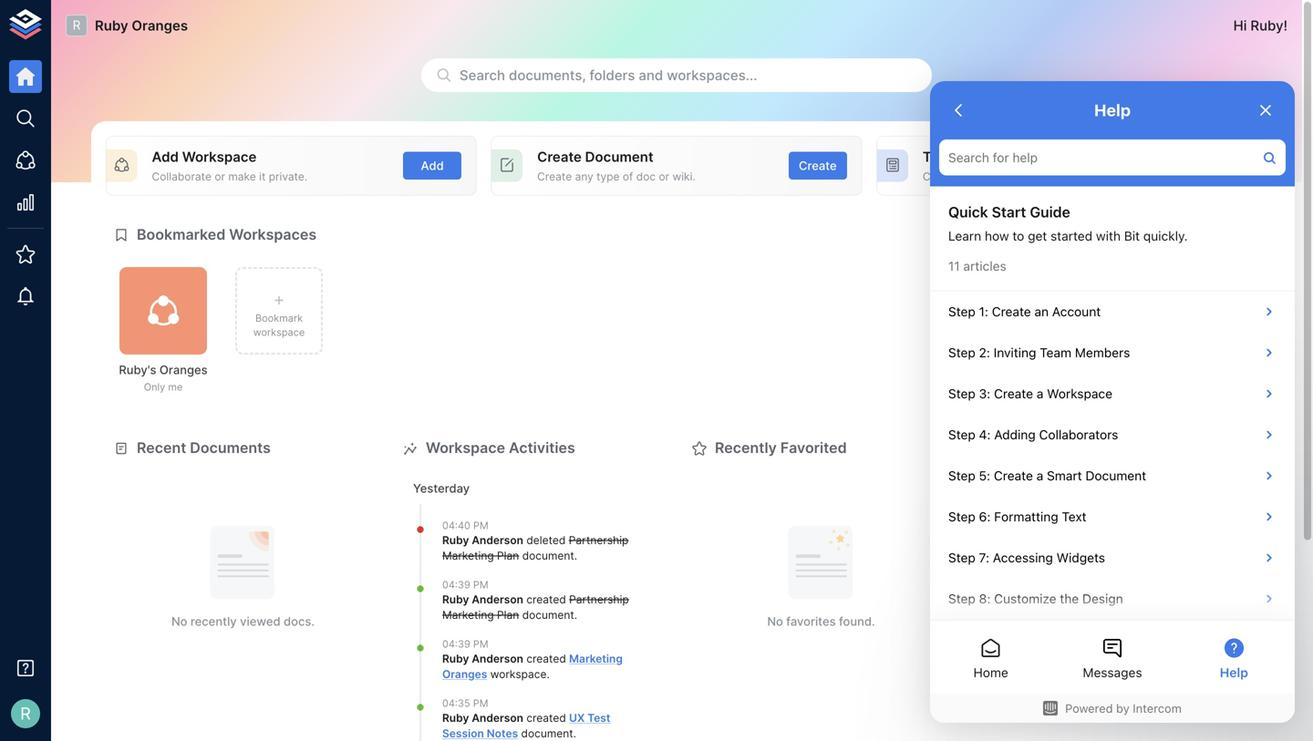 Task type: locate. For each thing, give the bounding box(es) containing it.
document . for 04:35 pm
[[518, 728, 577, 741]]

documents,
[[509, 67, 586, 83]]

partnership for deleted
[[569, 534, 629, 548]]

r
[[73, 17, 81, 33], [20, 704, 31, 724]]

1 04:39 from the top
[[443, 580, 471, 591]]

2 ruby anderson created from the top
[[443, 653, 570, 666]]

0 vertical spatial and
[[639, 67, 664, 83]]

unlock
[[1079, 277, 1119, 293]]

recently favorited
[[715, 439, 847, 457]]

favorites
[[787, 615, 836, 629]]

and down gallery
[[994, 170, 1014, 183]]

partnership marketing plan
[[443, 534, 629, 563], [443, 594, 629, 622]]

and inside template gallery create faster and get inspired.
[[994, 170, 1014, 183]]

04:35
[[443, 698, 471, 710]]

upgrade inside you are on the free plan. upgrade to unlock unlimited docs.
[[1008, 277, 1060, 293]]

wiki.
[[673, 170, 696, 183]]

workspace up yesterday
[[426, 439, 506, 457]]

upgrade button
[[1070, 382, 1152, 415]]

created down deleted
[[527, 594, 566, 607]]

plan down ruby anderson deleted
[[497, 550, 520, 563]]

1 vertical spatial workspace
[[491, 668, 547, 682]]

no
[[171, 615, 188, 629], [768, 615, 784, 629]]

oranges inside ruby's oranges only me
[[160, 363, 208, 377]]

or
[[215, 170, 225, 183], [659, 170, 670, 183]]

marketing
[[443, 550, 494, 563], [443, 609, 494, 622], [570, 653, 623, 666]]

pm
[[474, 520, 489, 532], [474, 580, 489, 591], [474, 639, 489, 651], [473, 698, 489, 710]]

or right doc in the top left of the page
[[659, 170, 670, 183]]

04:40
[[443, 520, 471, 532]]

1 vertical spatial documents
[[190, 439, 271, 457]]

2 or from the left
[[659, 170, 670, 183]]

1 horizontal spatial upgrade
[[1085, 390, 1137, 406]]

0 horizontal spatial docs.
[[284, 615, 315, 629]]

0 vertical spatial docs.
[[1181, 277, 1214, 293]]

0 vertical spatial ruby anderson created
[[443, 594, 570, 607]]

0 horizontal spatial documents
[[190, 439, 271, 457]]

create inside "button"
[[799, 159, 837, 173]]

workspace down bookmark
[[253, 327, 305, 339]]

1 horizontal spatial add
[[421, 159, 444, 173]]

0 vertical spatial plan
[[497, 550, 520, 563]]

document up marketing oranges link
[[523, 609, 575, 622]]

oranges inside marketing oranges
[[443, 668, 488, 682]]

ruby's oranges only me
[[119, 363, 208, 393]]

0 vertical spatial marketing
[[443, 550, 494, 563]]

no left the favorites
[[768, 615, 784, 629]]

or left make on the left top of the page
[[215, 170, 225, 183]]

0 horizontal spatial no
[[171, 615, 188, 629]]

document for 04:40 pm
[[523, 550, 575, 563]]

1 vertical spatial document
[[523, 609, 575, 622]]

upgrade down used
[[1085, 390, 1137, 406]]

marketing down 04:40 pm
[[443, 550, 494, 563]]

1 vertical spatial workspace
[[426, 439, 506, 457]]

pm down ruby anderson deleted
[[474, 580, 489, 591]]

upgrade down you
[[1008, 277, 1060, 293]]

the
[[1093, 249, 1119, 269]]

anderson up workspace .
[[472, 653, 524, 666]]

pm up workspace .
[[474, 639, 489, 651]]

1 or from the left
[[215, 170, 225, 183]]

you
[[1005, 249, 1035, 269]]

2 vertical spatial created
[[527, 712, 566, 725]]

make
[[228, 170, 256, 183]]

marketing oranges link
[[443, 653, 623, 682]]

docs. right viewed
[[284, 615, 315, 629]]

1 vertical spatial marketing
[[443, 609, 494, 622]]

0 vertical spatial document
[[523, 550, 575, 563]]

ruby anderson deleted
[[443, 534, 569, 548]]

2 04:39 pm from the top
[[443, 639, 489, 651]]

0 horizontal spatial or
[[215, 170, 225, 183]]

1 vertical spatial upgrade
[[1085, 390, 1137, 406]]

documents
[[996, 317, 1055, 330], [190, 439, 271, 457]]

3 help image from the top
[[974, 652, 1248, 724]]

1 vertical spatial and
[[994, 170, 1014, 183]]

3 anderson from the top
[[472, 653, 524, 666]]

partnership marketing plan down 04:40 pm
[[443, 534, 629, 563]]

1 horizontal spatial r
[[73, 17, 81, 33]]

ruby anderson created up notes
[[443, 712, 570, 725]]

and right folders
[[639, 67, 664, 83]]

document . down deleted
[[520, 550, 578, 563]]

2 vertical spatial oranges
[[443, 668, 488, 682]]

2 partnership marketing plan from the top
[[443, 594, 629, 622]]

2 vertical spatial help image
[[974, 652, 1248, 724]]

2 04:39 from the top
[[443, 639, 471, 651]]

marketing for ruby anderson created
[[443, 609, 494, 622]]

anderson down 04:40 pm
[[472, 534, 524, 548]]

1 horizontal spatial docs.
[[1181, 277, 1214, 293]]

2 vertical spatial document .
[[518, 728, 577, 741]]

plan up marketing oranges link
[[497, 609, 520, 622]]

1 horizontal spatial or
[[659, 170, 670, 183]]

4 pm from the top
[[473, 698, 489, 710]]

1 partnership marketing plan from the top
[[443, 534, 629, 563]]

2 vertical spatial marketing
[[570, 653, 623, 666]]

0 vertical spatial 04:39
[[443, 580, 471, 591]]

pm right 04:35
[[473, 698, 489, 710]]

3 pm from the top
[[474, 639, 489, 651]]

document down deleted
[[523, 550, 575, 563]]

hi
[[1234, 17, 1248, 34]]

1 created from the top
[[527, 594, 566, 607]]

type
[[597, 170, 620, 183]]

document down ux
[[522, 728, 574, 741]]

partnership marketing plan up marketing oranges link
[[443, 594, 629, 622]]

ruby anderson created down ruby anderson deleted
[[443, 594, 570, 607]]

anderson up notes
[[472, 712, 524, 725]]

1 vertical spatial document .
[[520, 609, 578, 622]]

ruby's
[[119, 363, 156, 377]]

add inside button
[[421, 159, 444, 173]]

document . up marketing oranges link
[[520, 609, 578, 622]]

created left ux
[[527, 712, 566, 725]]

1 vertical spatial created
[[527, 653, 566, 666]]

1 anderson from the top
[[472, 534, 524, 548]]

1 vertical spatial 04:39 pm
[[443, 639, 489, 651]]

ruby anderson created up workspace .
[[443, 653, 570, 666]]

to
[[1064, 277, 1076, 293]]

0 vertical spatial oranges
[[132, 17, 188, 34]]

document .
[[520, 550, 578, 563], [520, 609, 578, 622], [518, 728, 577, 741]]

04:39 pm for workspace .
[[443, 639, 489, 651]]

0 horizontal spatial add
[[152, 149, 179, 165]]

no favorites found.
[[768, 615, 876, 629]]

3 created from the top
[[527, 712, 566, 725]]

marketing up test
[[570, 653, 623, 666]]

add inside the add workspace collaborate or make it private.
[[152, 149, 179, 165]]

04:39 up 04:35
[[443, 639, 471, 651]]

document . down ux
[[518, 728, 577, 741]]

workspaces...
[[667, 67, 758, 83]]

0 horizontal spatial upgrade
[[1008, 277, 1060, 293]]

2 no from the left
[[768, 615, 784, 629]]

04:39 pm
[[443, 580, 489, 591], [443, 639, 489, 651]]

of
[[623, 170, 634, 183]]

1 vertical spatial partnership
[[570, 594, 629, 607]]

upgrade
[[1008, 277, 1060, 293], [1085, 390, 1137, 406]]

marketing up workspace .
[[443, 609, 494, 622]]

1 vertical spatial ruby anderson created
[[443, 653, 570, 666]]

document for 04:39 pm
[[523, 609, 575, 622]]

created
[[527, 594, 566, 607], [527, 653, 566, 666], [527, 712, 566, 725]]

or inside the create document create any type of doc or wiki.
[[659, 170, 670, 183]]

document
[[586, 149, 654, 165]]

pm right the 04:40
[[474, 520, 489, 532]]

ruby
[[95, 17, 128, 34], [1251, 17, 1284, 34], [443, 534, 469, 548], [443, 594, 469, 607], [443, 653, 469, 666], [443, 712, 469, 725]]

document . for 04:40 pm
[[520, 550, 578, 563]]

ux
[[570, 712, 585, 725]]

0 vertical spatial partnership
[[569, 534, 629, 548]]

1 no from the left
[[171, 615, 188, 629]]

2 plan from the top
[[497, 609, 520, 622]]

1 vertical spatial docs.
[[284, 615, 315, 629]]

get
[[1017, 170, 1034, 183]]

1 horizontal spatial and
[[994, 170, 1014, 183]]

partnership
[[569, 534, 629, 548], [570, 594, 629, 607]]

oranges
[[132, 17, 188, 34], [160, 363, 208, 377], [443, 668, 488, 682]]

04:39
[[443, 580, 471, 591], [443, 639, 471, 651]]

1 plan from the top
[[497, 550, 520, 563]]

recently
[[191, 615, 237, 629]]

2 help image from the top
[[974, 559, 1248, 632]]

1 pm from the top
[[474, 520, 489, 532]]

anderson
[[472, 534, 524, 548], [472, 594, 524, 607], [472, 653, 524, 666], [472, 712, 524, 725]]

.
[[575, 550, 578, 563], [575, 609, 578, 622], [547, 668, 550, 682], [574, 728, 577, 741]]

workspace up make on the left top of the page
[[182, 149, 257, 165]]

bookmarked workspaces
[[137, 226, 317, 244]]

0 vertical spatial partnership marketing plan
[[443, 534, 629, 563]]

0 vertical spatial document .
[[520, 550, 578, 563]]

0 vertical spatial workspace
[[182, 149, 257, 165]]

no left recently
[[171, 615, 188, 629]]

0 horizontal spatial workspace
[[182, 149, 257, 165]]

session
[[443, 728, 484, 741]]

2 created from the top
[[527, 653, 566, 666]]

doc
[[637, 170, 656, 183]]

create button
[[789, 152, 848, 180]]

0 horizontal spatial workspace
[[253, 327, 305, 339]]

1 horizontal spatial no
[[768, 615, 784, 629]]

0 vertical spatial created
[[527, 594, 566, 607]]

1 vertical spatial r
[[20, 704, 31, 724]]

documents left used
[[996, 317, 1055, 330]]

documents right the recent
[[190, 439, 271, 457]]

0 horizontal spatial r
[[20, 704, 31, 724]]

favorited
[[781, 439, 847, 457]]

1 vertical spatial 04:39
[[443, 639, 471, 651]]

search documents, folders and workspaces...
[[460, 67, 758, 83]]

help image
[[974, 467, 1248, 539], [974, 559, 1248, 632], [974, 652, 1248, 724]]

add workspace collaborate or make it private.
[[152, 149, 308, 183]]

only
[[144, 382, 165, 393]]

04:39 pm down 04:40 pm
[[443, 580, 489, 591]]

1 vertical spatial oranges
[[160, 363, 208, 377]]

1 vertical spatial help image
[[974, 559, 1248, 632]]

1 04:39 pm from the top
[[443, 580, 489, 591]]

2 vertical spatial document
[[522, 728, 574, 741]]

collaborate
[[152, 170, 212, 183]]

created up workspace .
[[527, 653, 566, 666]]

workspace up ux test session notes link
[[491, 668, 547, 682]]

workspace inside button
[[253, 327, 305, 339]]

docs. down plan.
[[1181, 277, 1214, 293]]

1 vertical spatial partnership marketing plan
[[443, 594, 629, 622]]

0 vertical spatial upgrade
[[1008, 277, 1060, 293]]

0 vertical spatial workspace
[[253, 327, 305, 339]]

1 horizontal spatial workspace
[[426, 439, 506, 457]]

and
[[639, 67, 664, 83], [994, 170, 1014, 183]]

dialog
[[931, 81, 1296, 724]]

add
[[152, 149, 179, 165], [421, 159, 444, 173]]

workspace inside the add workspace collaborate or make it private.
[[182, 149, 257, 165]]

0 vertical spatial 04:39 pm
[[443, 580, 489, 591]]

04:39 pm up 04:35 pm
[[443, 639, 489, 651]]

04:35 pm
[[443, 698, 489, 710]]

r inside button
[[20, 704, 31, 724]]

3 ruby anderson created from the top
[[443, 712, 570, 725]]

2 vertical spatial ruby anderson created
[[443, 712, 570, 725]]

1 vertical spatial plan
[[497, 609, 520, 622]]

1 horizontal spatial documents
[[996, 317, 1055, 330]]

r button
[[5, 694, 46, 735]]

0 vertical spatial help image
[[974, 467, 1248, 539]]

anderson down ruby anderson deleted
[[472, 594, 524, 607]]

04:39 down the 04:40
[[443, 580, 471, 591]]

0 horizontal spatial and
[[639, 67, 664, 83]]

workspace
[[253, 327, 305, 339], [491, 668, 547, 682]]

workspace
[[182, 149, 257, 165], [426, 439, 506, 457]]

no for recently
[[768, 615, 784, 629]]

ruby anderson created for ux
[[443, 712, 570, 725]]



Task type: vqa. For each thing, say whether or not it's contained in the screenshot.
Brand Style Guide's Brand
no



Task type: describe. For each thing, give the bounding box(es) containing it.
no for recent
[[171, 615, 188, 629]]

bookmark workspace
[[253, 313, 305, 339]]

you are on the free plan. upgrade to unlock unlimited docs.
[[1005, 249, 1217, 293]]

ruby anderson created for marketing
[[443, 653, 570, 666]]

activities
[[509, 439, 576, 457]]

no recently viewed docs.
[[171, 615, 315, 629]]

workspaces
[[229, 226, 317, 244]]

used
[[1058, 317, 1085, 330]]

marketing oranges
[[443, 653, 623, 682]]

gallery
[[988, 149, 1035, 165]]

and inside button
[[639, 67, 664, 83]]

04:39 for document
[[443, 580, 471, 591]]

test
[[588, 712, 611, 725]]

private.
[[269, 170, 308, 183]]

it
[[259, 170, 266, 183]]

ux test session notes
[[443, 712, 611, 741]]

recently
[[715, 439, 777, 457]]

inspired.
[[1037, 170, 1081, 183]]

folders
[[590, 67, 636, 83]]

add button
[[403, 152, 462, 180]]

free
[[1123, 249, 1163, 269]]

1 horizontal spatial workspace
[[491, 668, 547, 682]]

document for 04:35 pm
[[522, 728, 574, 741]]

plan for deleted
[[497, 550, 520, 563]]

upgrade inside upgrade button
[[1085, 390, 1137, 406]]

created for ux
[[527, 712, 566, 725]]

oranges for ruby's oranges only me
[[160, 363, 208, 377]]

04:40 pm
[[443, 520, 489, 532]]

are
[[1039, 249, 1065, 269]]

docs. inside you are on the free plan. upgrade to unlock unlimited docs.
[[1181, 277, 1214, 293]]

1 ruby anderson created from the top
[[443, 594, 570, 607]]

bookmark
[[255, 313, 303, 324]]

unlimited
[[1123, 277, 1178, 293]]

marketing inside marketing oranges
[[570, 653, 623, 666]]

template gallery create faster and get inspired.
[[923, 149, 1081, 183]]

partnership for created
[[570, 594, 629, 607]]

marketing for ruby anderson deleted
[[443, 550, 494, 563]]

create inside template gallery create faster and get inspired.
[[923, 170, 958, 183]]

bookmarked
[[137, 226, 226, 244]]

documents used
[[996, 317, 1085, 330]]

search documents, folders and workspaces... button
[[422, 58, 933, 92]]

deleted
[[527, 534, 566, 548]]

04:39 for workspace
[[443, 639, 471, 651]]

workspace .
[[488, 668, 550, 682]]

recent documents
[[137, 439, 271, 457]]

partnership marketing plan for created
[[443, 594, 629, 622]]

add for add workspace collaborate or make it private.
[[152, 149, 179, 165]]

partnership marketing plan for deleted
[[443, 534, 629, 563]]

oranges for marketing oranges
[[443, 668, 488, 682]]

faster
[[961, 170, 991, 183]]

workspace activities
[[426, 439, 576, 457]]

found.
[[839, 615, 876, 629]]

2 anderson from the top
[[472, 594, 524, 607]]

!
[[1284, 17, 1288, 34]]

document . for 04:39 pm
[[520, 609, 578, 622]]

or inside the add workspace collaborate or make it private.
[[215, 170, 225, 183]]

add for add
[[421, 159, 444, 173]]

1 help image from the top
[[974, 467, 1248, 539]]

hi ruby !
[[1234, 17, 1288, 34]]

ux test session notes link
[[443, 712, 611, 741]]

created for marketing
[[527, 653, 566, 666]]

notes
[[487, 728, 518, 741]]

4 anderson from the top
[[472, 712, 524, 725]]

me
[[168, 382, 183, 393]]

2 pm from the top
[[474, 580, 489, 591]]

yesterday
[[413, 482, 470, 496]]

viewed
[[240, 615, 281, 629]]

plan for created
[[497, 609, 520, 622]]

0 vertical spatial documents
[[996, 317, 1055, 330]]

plan.
[[1167, 249, 1217, 269]]

any
[[575, 170, 594, 183]]

search
[[460, 67, 506, 83]]

0 vertical spatial r
[[73, 17, 81, 33]]

create document create any type of doc or wiki.
[[538, 149, 696, 183]]

on
[[1069, 249, 1089, 269]]

ruby oranges
[[95, 17, 188, 34]]

oranges for ruby oranges
[[132, 17, 188, 34]]

recent
[[137, 439, 186, 457]]

template
[[923, 149, 985, 165]]

04:39 pm for document .
[[443, 580, 489, 591]]

bookmark workspace button
[[235, 267, 323, 355]]



